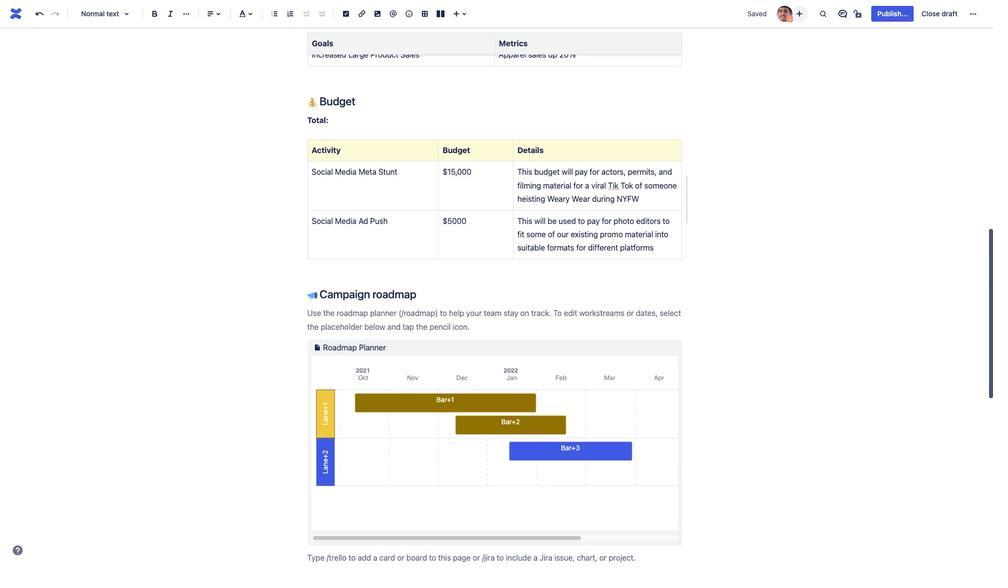 Task type: vqa. For each thing, say whether or not it's contained in the screenshot.
apparel sales up 20%
yes



Task type: locate. For each thing, give the bounding box(es) containing it.
1 horizontal spatial to
[[663, 217, 670, 226]]

media
[[522, 29, 544, 37], [335, 168, 357, 177], [335, 217, 357, 226]]

formats
[[547, 244, 574, 253]]

will inside this will be used to pay for photo editors to fit some of our existing promo material into suitable formats for different platforms
[[535, 217, 546, 226]]

large
[[348, 50, 369, 59]]

normal text
[[81, 9, 119, 18]]

:mega: image
[[307, 291, 317, 301], [307, 291, 317, 301]]

material inside 'this budget will pay for actors, permits, and filming material for a viral tik tok of someone heisting weary wear during nyfw'
[[543, 181, 572, 190]]

1 vertical spatial budget
[[443, 146, 470, 155]]

action item image
[[340, 8, 352, 20]]

this will be used to pay for photo editors to fit some of our existing promo material into suitable formats for different platforms
[[518, 217, 672, 253]]

social up metrics
[[499, 29, 520, 37]]

this up the fit at the top of page
[[518, 217, 533, 226]]

table image
[[419, 8, 431, 20]]

1 horizontal spatial budget
[[443, 146, 470, 155]]

publish... button
[[872, 6, 914, 22]]

of right tok at the top right
[[635, 181, 643, 190]]

media left meta
[[335, 168, 357, 177]]

awareness
[[367, 29, 405, 37]]

fit
[[518, 230, 525, 239]]

up left 20%
[[548, 50, 557, 59]]

1 horizontal spatial up
[[580, 29, 589, 37]]

saved
[[748, 9, 767, 18]]

filming
[[518, 181, 541, 190]]

this up filming in the top of the page
[[518, 168, 533, 177]]

pay
[[575, 168, 588, 177], [587, 217, 600, 226]]

ad
[[359, 217, 368, 226]]

1 this from the top
[[518, 168, 533, 177]]

for
[[590, 168, 600, 177], [574, 181, 583, 190], [602, 217, 612, 226], [577, 244, 586, 253]]

0 vertical spatial social
[[499, 29, 520, 37]]

1 vertical spatial this
[[518, 217, 533, 226]]

1 vertical spatial will
[[535, 217, 546, 226]]

campaign
[[320, 288, 370, 301]]

this inside 'this budget will pay for actors, permits, and filming material for a viral tik tok of someone heisting weary wear during nyfw'
[[518, 168, 533, 177]]

for down existing on the top of page
[[577, 244, 586, 253]]

mentions
[[546, 29, 578, 37]]

1 horizontal spatial material
[[625, 230, 653, 239]]

product
[[371, 50, 399, 59]]

0 vertical spatial budget
[[317, 95, 356, 108]]

0 horizontal spatial to
[[578, 217, 585, 226]]

no restrictions image
[[853, 8, 865, 20]]

20%
[[560, 50, 576, 59]]

0 vertical spatial of
[[635, 181, 643, 190]]

media for mentions
[[522, 29, 544, 37]]

pay inside this will be used to pay for photo editors to fit some of our existing promo material into suitable formats for different platforms
[[587, 217, 600, 226]]

0 horizontal spatial material
[[543, 181, 572, 190]]

to up existing on the top of page
[[578, 217, 585, 226]]

pay up existing on the top of page
[[587, 217, 600, 226]]

social left ad
[[312, 217, 333, 226]]

0 vertical spatial up
[[580, 29, 589, 37]]

0 vertical spatial this
[[518, 168, 533, 177]]

1 vertical spatial media
[[335, 168, 357, 177]]

2 vertical spatial media
[[335, 217, 357, 226]]

material up weary at the top right of the page
[[543, 181, 572, 190]]

2 this from the top
[[518, 217, 533, 226]]

0 horizontal spatial will
[[535, 217, 546, 226]]

and
[[659, 168, 672, 177]]

james peterson image
[[777, 6, 793, 22]]

social media meta stunt
[[312, 168, 398, 177]]

this for this budget will pay for actors, permits, and filming material for a viral tik tok of someone heisting weary wear during nyfw
[[518, 168, 533, 177]]

bullet list ⌘⇧8 image
[[269, 8, 281, 20]]

normal text button
[[71, 3, 139, 25]]

meta
[[359, 168, 377, 177]]

0 horizontal spatial of
[[548, 230, 555, 239]]

social down activity
[[312, 168, 333, 177]]

material
[[543, 181, 572, 190], [625, 230, 653, 239]]

actors,
[[602, 168, 626, 177]]

social for social media meta stunt
[[312, 168, 333, 177]]

budget up "$15,000"
[[443, 146, 470, 155]]

media left ad
[[335, 217, 357, 226]]

find and replace image
[[818, 8, 829, 20]]

total:
[[307, 116, 329, 125]]

0 vertical spatial media
[[522, 29, 544, 37]]

weary
[[547, 195, 570, 204]]

1 horizontal spatial of
[[635, 181, 643, 190]]

goals
[[312, 39, 333, 48]]

outdent ⇧tab image
[[300, 8, 312, 20]]

indent tab image
[[316, 8, 328, 20]]

invite to edit image
[[794, 8, 806, 19]]

this inside this will be used to pay for photo editors to fit some of our existing promo material into suitable formats for different platforms
[[518, 217, 533, 226]]

up
[[580, 29, 589, 37], [548, 50, 557, 59]]

1 vertical spatial material
[[625, 230, 653, 239]]

roadmap
[[323, 344, 357, 353]]

2 to from the left
[[663, 217, 670, 226]]

social
[[499, 29, 520, 37], [312, 168, 333, 177], [312, 217, 333, 226]]

text
[[107, 9, 119, 18]]

this
[[518, 168, 533, 177], [518, 217, 533, 226]]

mention image
[[388, 8, 399, 20]]

budget
[[317, 95, 356, 108], [443, 146, 470, 155]]

permits,
[[628, 168, 657, 177]]

2 vertical spatial social
[[312, 217, 333, 226]]

layouts image
[[435, 8, 447, 20]]

campaign roadmap
[[317, 288, 417, 301]]

italic ⌘i image
[[165, 8, 177, 20]]

1 vertical spatial of
[[548, 230, 555, 239]]

material up platforms
[[625, 230, 653, 239]]

confluence image
[[8, 6, 24, 22], [8, 6, 24, 22]]

be
[[548, 217, 557, 226]]

1 vertical spatial up
[[548, 50, 557, 59]]

will inside 'this budget will pay for actors, permits, and filming material for a viral tik tok of someone heisting weary wear during nyfw'
[[562, 168, 573, 177]]

into
[[655, 230, 669, 239]]

0 vertical spatial material
[[543, 181, 572, 190]]

budget up total:
[[317, 95, 356, 108]]

0 vertical spatial will
[[562, 168, 573, 177]]

roadmap planner
[[323, 344, 386, 353]]

publish...
[[878, 9, 908, 18]]

increase brand awareness
[[312, 29, 405, 37]]

will left the be
[[535, 217, 546, 226]]

will right budget
[[562, 168, 573, 177]]

1 vertical spatial social
[[312, 168, 333, 177]]

undo ⌘z image
[[34, 8, 45, 20]]

to
[[578, 217, 585, 226], [663, 217, 670, 226]]

1 vertical spatial pay
[[587, 217, 600, 226]]

pay up a
[[575, 168, 588, 177]]

of
[[635, 181, 643, 190], [548, 230, 555, 239]]

platforms
[[620, 244, 654, 253]]

emoji image
[[403, 8, 415, 20]]

increase
[[312, 29, 342, 37]]

apparel sales up 20%
[[499, 50, 576, 59]]

sales
[[401, 50, 420, 59]]

draft
[[942, 9, 958, 18]]

up left 15%
[[580, 29, 589, 37]]

our
[[557, 230, 569, 239]]

0 vertical spatial pay
[[575, 168, 588, 177]]

1 horizontal spatial will
[[562, 168, 573, 177]]

will
[[562, 168, 573, 177], [535, 217, 546, 226]]

to up into
[[663, 217, 670, 226]]

this for this will be used to pay for photo editors to fit some of our existing promo material into suitable formats for different platforms
[[518, 217, 533, 226]]

tok
[[621, 181, 633, 190]]

media up metrics
[[522, 29, 544, 37]]

budget
[[535, 168, 560, 177]]

of left our
[[548, 230, 555, 239]]



Task type: describe. For each thing, give the bounding box(es) containing it.
increased
[[312, 50, 346, 59]]

bold ⌘b image
[[149, 8, 161, 20]]

stunt
[[379, 168, 398, 177]]

brand
[[344, 29, 365, 37]]

close draft
[[922, 9, 958, 18]]

:moneybag: image
[[307, 98, 317, 107]]

numbered list ⌘⇧7 image
[[284, 8, 296, 20]]

link image
[[356, 8, 368, 20]]

photo
[[614, 217, 634, 226]]

of inside this will be used to pay for photo editors to fit some of our existing promo material into suitable formats for different platforms
[[548, 230, 555, 239]]

nyfw
[[617, 195, 639, 204]]

15%
[[592, 29, 607, 37]]

help image
[[12, 545, 24, 557]]

close
[[922, 9, 940, 18]]

$15,000
[[443, 168, 472, 177]]

0 horizontal spatial up
[[548, 50, 557, 59]]

this budget will pay for actors, permits, and filming material for a viral tik tok of someone heisting weary wear during nyfw
[[518, 168, 679, 204]]

heisting
[[518, 195, 545, 204]]

used
[[559, 217, 576, 226]]

viral
[[592, 181, 606, 190]]

someone
[[645, 181, 677, 190]]

wear
[[572, 195, 590, 204]]

close draft button
[[916, 6, 964, 22]]

add image, video, or file image
[[372, 8, 384, 20]]

redo ⌘⇧z image
[[49, 8, 61, 20]]

0 horizontal spatial budget
[[317, 95, 356, 108]]

pay inside 'this budget will pay for actors, permits, and filming material for a viral tik tok of someone heisting weary wear during nyfw'
[[575, 168, 588, 177]]

tik
[[608, 181, 619, 190]]

more image
[[968, 8, 980, 20]]

comment icon image
[[837, 8, 849, 20]]

suitable
[[518, 244, 545, 253]]

increased large product sales
[[312, 50, 420, 59]]

more formatting image
[[180, 8, 192, 20]]

a
[[585, 181, 590, 190]]

$5000
[[443, 217, 467, 226]]

of inside 'this budget will pay for actors, permits, and filming material for a viral tik tok of someone heisting weary wear during nyfw'
[[635, 181, 643, 190]]

social for social media mentions up 15%
[[499, 29, 520, 37]]

roadmap
[[373, 288, 417, 301]]

editors
[[636, 217, 661, 226]]

media for ad
[[335, 217, 357, 226]]

:moneybag: image
[[307, 98, 317, 107]]

align left image
[[205, 8, 216, 20]]

push
[[370, 217, 388, 226]]

during
[[592, 195, 615, 204]]

details
[[518, 146, 544, 155]]

normal
[[81, 9, 105, 18]]

for up viral
[[590, 168, 600, 177]]

some
[[527, 230, 546, 239]]

social media mentions up 15%
[[499, 29, 607, 37]]

1 to from the left
[[578, 217, 585, 226]]

apparel
[[499, 50, 526, 59]]

material inside this will be used to pay for photo editors to fit some of our existing promo material into suitable formats for different platforms
[[625, 230, 653, 239]]

sales
[[528, 50, 546, 59]]

different
[[588, 244, 618, 253]]

for up promo
[[602, 217, 612, 226]]

existing
[[571, 230, 598, 239]]

social media ad push
[[312, 217, 388, 226]]

promo
[[600, 230, 623, 239]]

media for meta
[[335, 168, 357, 177]]

roadmap planner image
[[311, 342, 323, 354]]

activity
[[312, 146, 341, 155]]

planner
[[359, 344, 386, 353]]

for left a
[[574, 181, 583, 190]]

social for social media ad push
[[312, 217, 333, 226]]

metrics
[[499, 39, 528, 48]]



